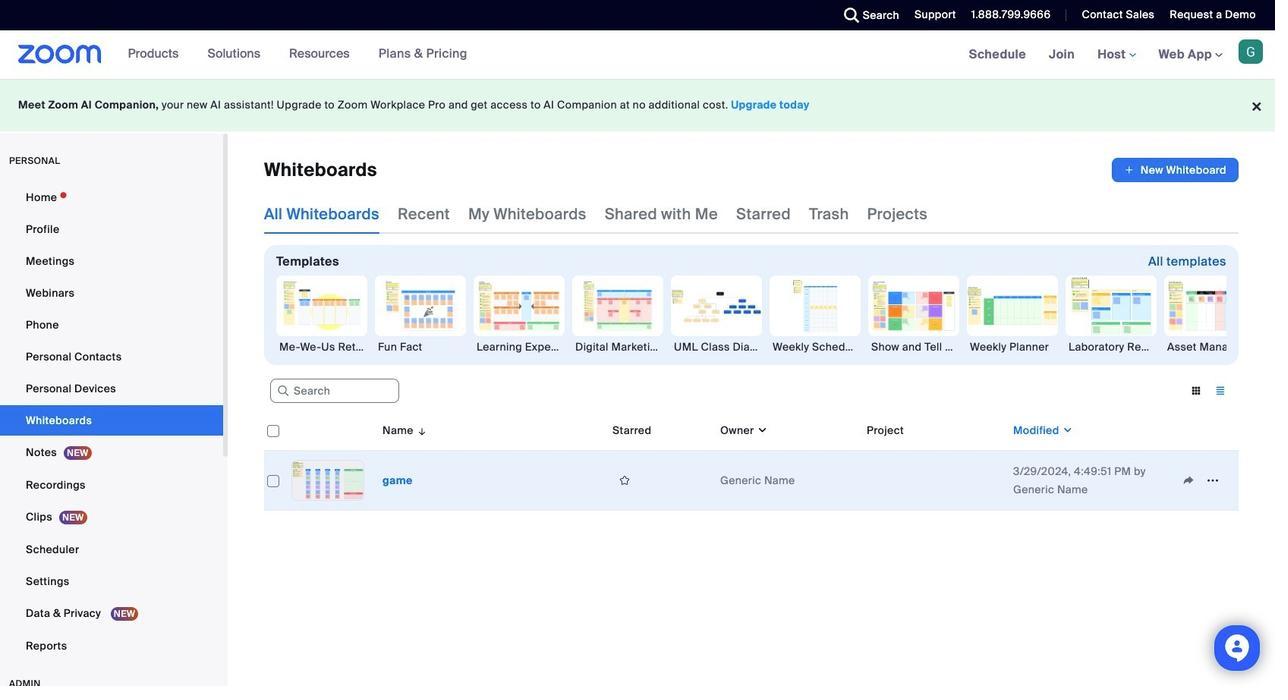 Task type: locate. For each thing, give the bounding box(es) containing it.
thumbnail of game image
[[292, 461, 364, 500]]

zoom logo image
[[18, 45, 101, 64]]

personal menu menu
[[0, 182, 223, 663]]

application
[[1112, 158, 1239, 182], [264, 411, 1239, 511], [1177, 469, 1233, 492]]

me-we-us retrospective element
[[276, 339, 367, 355]]

learning experience canvas element
[[474, 339, 565, 355]]

asset management element
[[1165, 339, 1256, 355]]

Search text field
[[270, 379, 399, 403]]

tabs of all whiteboard page tab list
[[264, 194, 928, 234]]

down image
[[1060, 423, 1074, 438]]

footer
[[0, 79, 1276, 131]]

cell
[[861, 451, 1008, 511]]

meetings navigation
[[958, 30, 1276, 80]]

game element
[[383, 474, 413, 487]]

banner
[[0, 30, 1276, 80]]

product information navigation
[[117, 30, 479, 79]]

fun fact element
[[375, 339, 466, 355]]

laboratory report element
[[1066, 339, 1157, 355]]

weekly planner element
[[967, 339, 1058, 355]]



Task type: describe. For each thing, give the bounding box(es) containing it.
click to star the whiteboard game image
[[613, 474, 637, 487]]

list mode, selected image
[[1209, 384, 1233, 398]]

digital marketing canvas element
[[572, 339, 664, 355]]

arrow down image
[[414, 421, 428, 440]]

share image
[[1177, 474, 1201, 487]]

uml class diagram element
[[671, 339, 762, 355]]

more options for game image
[[1201, 474, 1225, 487]]

game, modified at mar 29, 2024 by generic name, link image
[[292, 460, 364, 501]]

weekly schedule element
[[770, 339, 861, 355]]

profile picture image
[[1239, 39, 1263, 64]]

show and tell with a twist element
[[869, 339, 960, 355]]

add image
[[1124, 162, 1135, 178]]

grid mode, not selected image
[[1184, 384, 1209, 398]]



Task type: vqa. For each thing, say whether or not it's contained in the screenshot.
'ASSET MANAGEMENT' element
yes



